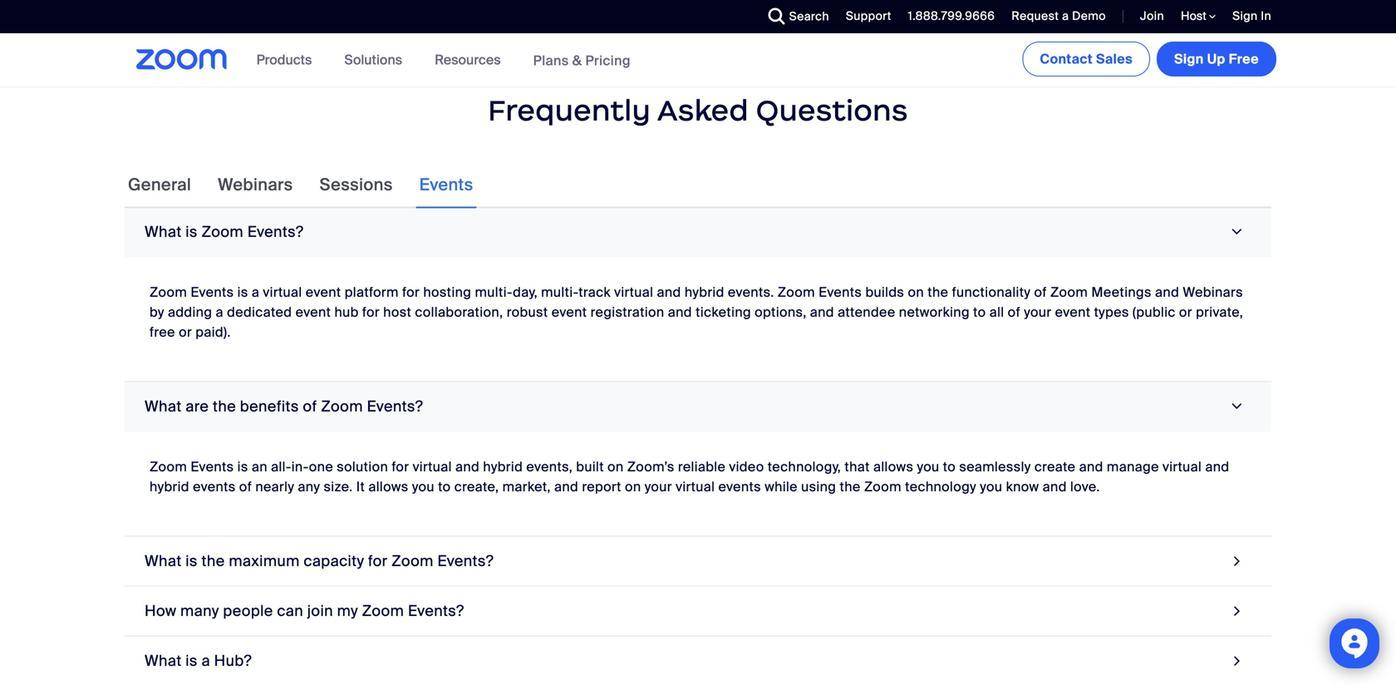 Task type: locate. For each thing, give the bounding box(es) containing it.
manage
[[1107, 458, 1160, 476]]

of right all
[[1008, 303, 1021, 321]]

right image inside how many people can join my zoom events? dropdown button
[[1230, 600, 1246, 622]]

day,
[[513, 283, 538, 301]]

0 horizontal spatial sign
[[1175, 50, 1205, 68]]

what for what is zoom events?
[[145, 222, 182, 241]]

product information navigation
[[244, 33, 643, 88]]

of right benefits
[[303, 397, 317, 416]]

1 vertical spatial or
[[179, 323, 192, 341]]

your right all
[[1025, 303, 1052, 321]]

1 horizontal spatial webinars
[[1184, 283, 1244, 301]]

what is the maximum capacity for zoom events?
[[145, 552, 494, 571]]

1 vertical spatial your
[[645, 478, 673, 495]]

zoom left "meetings"
[[1051, 283, 1089, 301]]

tab list
[[125, 162, 477, 208], [125, 207, 1272, 685]]

contact sales
[[1041, 50, 1133, 68]]

1 horizontal spatial you
[[918, 458, 940, 476]]

love.
[[1071, 478, 1101, 495]]

tab list containing what is zoom events?
[[125, 207, 1272, 685]]

0 vertical spatial allows
[[874, 458, 914, 476]]

2 what from the top
[[145, 397, 182, 416]]

1 what from the top
[[145, 222, 182, 241]]

webinars inside webinars tab
[[218, 174, 293, 195]]

2 horizontal spatial to
[[974, 303, 987, 321]]

you left the create,
[[412, 478, 435, 495]]

what left are
[[145, 397, 182, 416]]

1.888.799.9666 button
[[896, 0, 1000, 33], [909, 8, 996, 24]]

1 multi- from the left
[[475, 283, 513, 301]]

how many people can join my zoom events? button
[[125, 587, 1272, 636]]

0 vertical spatial your
[[1025, 303, 1052, 321]]

0 horizontal spatial you
[[412, 478, 435, 495]]

2 events from the left
[[719, 478, 762, 495]]

frequently asked questions
[[488, 92, 909, 128]]

0 vertical spatial sign
[[1233, 8, 1258, 24]]

the down the that
[[840, 478, 861, 495]]

1.888.799.9666
[[909, 8, 996, 24]]

you down seamlessly
[[981, 478, 1003, 495]]

is left an
[[238, 458, 248, 476]]

is for a
[[186, 651, 198, 671]]

right image
[[1227, 399, 1249, 414], [1230, 550, 1246, 572], [1230, 650, 1246, 672]]

1 vertical spatial right image
[[1230, 550, 1246, 572]]

join link left host
[[1128, 0, 1169, 33]]

on up "report"
[[608, 458, 624, 476]]

1 tab list from the top
[[125, 162, 477, 208]]

event left types
[[1056, 303, 1091, 321]]

banner
[[116, 33, 1280, 88]]

1 vertical spatial right image
[[1230, 600, 1246, 622]]

3 what from the top
[[145, 552, 182, 571]]

is for the
[[186, 552, 198, 571]]

to inside "zoom events is a virtual event platform for hosting multi-day, multi-track virtual and hybrid events. zoom events builds on the functionality of zoom meetings and webinars by adding a dedicated event hub for host collaboration, robust event registration and ticketing options, and attendee networking to all of your event types (public or private, free or paid)."
[[974, 303, 987, 321]]

right image inside what are the benefits of zoom events? dropdown button
[[1227, 399, 1249, 414]]

right image for what is zoom events?
[[1227, 224, 1249, 240]]

a left hub?
[[202, 651, 210, 671]]

zoom logo image
[[136, 49, 228, 70]]

0 horizontal spatial your
[[645, 478, 673, 495]]

reliable
[[678, 458, 726, 476]]

1 vertical spatial on
[[608, 458, 624, 476]]

is inside dropdown button
[[186, 651, 198, 671]]

questions
[[756, 92, 909, 128]]

right image
[[1227, 224, 1249, 240], [1230, 600, 1246, 622]]

sessions tab
[[316, 162, 396, 208]]

0 horizontal spatial or
[[179, 323, 192, 341]]

on up networking
[[908, 283, 925, 301]]

you up technology
[[918, 458, 940, 476]]

can
[[277, 601, 304, 621]]

to left the create,
[[438, 478, 451, 495]]

webinars inside "zoom events is a virtual event platform for hosting multi-day, multi-track virtual and hybrid events. zoom events builds on the functionality of zoom meetings and webinars by adding a dedicated event hub for host collaboration, robust event registration and ticketing options, and attendee networking to all of your event types (public or private, free or paid)."
[[1184, 283, 1244, 301]]

contact sales link
[[1023, 42, 1151, 76]]

events left nearly
[[193, 478, 236, 495]]

1 horizontal spatial your
[[1025, 303, 1052, 321]]

events down video
[[719, 478, 762, 495]]

webinars up what is zoom events?
[[218, 174, 293, 195]]

the right are
[[213, 397, 236, 416]]

support link
[[834, 0, 896, 33], [846, 8, 892, 24]]

my
[[337, 601, 358, 621]]

hybrid inside "zoom events is a virtual event platform for hosting multi-day, multi-track virtual and hybrid events. zoom events builds on the functionality of zoom meetings and webinars by adding a dedicated event hub for host collaboration, robust event registration and ticketing options, and attendee networking to all of your event types (public or private, free or paid)."
[[685, 283, 725, 301]]

0 vertical spatial right image
[[1227, 224, 1249, 240]]

zoom down are
[[150, 458, 187, 476]]

know
[[1007, 478, 1040, 495]]

1 vertical spatial sign
[[1175, 50, 1205, 68]]

resources button
[[435, 33, 509, 86]]

nearly
[[256, 478, 295, 495]]

multi-
[[475, 283, 513, 301], [541, 283, 579, 301]]

technology,
[[768, 458, 842, 476]]

right image for how many people can join my zoom events?
[[1230, 600, 1246, 622]]

of inside dropdown button
[[303, 397, 317, 416]]

private,
[[1197, 303, 1244, 321]]

a inside dropdown button
[[202, 651, 210, 671]]

to up technology
[[944, 458, 956, 476]]

products button
[[257, 33, 320, 86]]

to left all
[[974, 303, 987, 321]]

or down adding
[[179, 323, 192, 341]]

registration
[[591, 303, 665, 321]]

zoom down webinars tab at the left
[[202, 222, 244, 241]]

sign left "up"
[[1175, 50, 1205, 68]]

what is a hub?
[[145, 651, 252, 671]]

2 vertical spatial hybrid
[[150, 478, 189, 495]]

the inside "zoom events is a virtual event platform for hosting multi-day, multi-track virtual and hybrid events. zoom events builds on the functionality of zoom meetings and webinars by adding a dedicated event hub for host collaboration, robust event registration and ticketing options, and attendee networking to all of your event types (public or private, free or paid)."
[[928, 283, 949, 301]]

virtual right solution
[[413, 458, 452, 476]]

a up paid).
[[216, 303, 224, 321]]

plans
[[534, 52, 569, 69]]

what down the 'general' tab
[[145, 222, 182, 241]]

zoom events is an all-in-one solution for virtual and hybrid events, built on zoom's reliable video technology, that allows you to seamlessly create and manage virtual and hybrid events of nearly any size. it allows you to create, market, and report on your virtual events while using the zoom technology you know and love.
[[150, 458, 1230, 495]]

you
[[918, 458, 940, 476], [412, 478, 435, 495], [981, 478, 1003, 495]]

is left hub?
[[186, 651, 198, 671]]

request a demo link
[[1000, 0, 1111, 33], [1012, 8, 1107, 24]]

zoom down the that
[[865, 478, 902, 495]]

to
[[974, 303, 987, 321], [944, 458, 956, 476], [438, 478, 451, 495]]

built
[[576, 458, 604, 476]]

events inside tab
[[420, 174, 474, 195]]

what up how
[[145, 552, 182, 571]]

of down an
[[239, 478, 252, 495]]

an
[[252, 458, 268, 476]]

0 horizontal spatial allows
[[369, 478, 409, 495]]

what is zoom events? button
[[125, 207, 1272, 257]]

is down the 'general' tab
[[186, 222, 198, 241]]

2 vertical spatial right image
[[1230, 650, 1246, 672]]

the
[[928, 283, 949, 301], [213, 397, 236, 416], [840, 478, 861, 495], [202, 552, 225, 571]]

host button
[[1182, 8, 1217, 24]]

sign left "in"
[[1233, 8, 1258, 24]]

zoom right 'my'
[[362, 601, 404, 621]]

event down track
[[552, 303, 587, 321]]

up
[[1208, 50, 1226, 68]]

report
[[582, 478, 622, 495]]

of
[[1035, 283, 1048, 301], [1008, 303, 1021, 321], [303, 397, 317, 416], [239, 478, 252, 495]]

virtual up dedicated at the top left
[[263, 283, 302, 301]]

events tab
[[416, 162, 477, 208]]

0 vertical spatial right image
[[1227, 399, 1249, 414]]

is up dedicated at the top left
[[238, 283, 248, 301]]

webinars up private,
[[1184, 283, 1244, 301]]

0 vertical spatial hybrid
[[685, 283, 725, 301]]

zoom up by
[[150, 283, 187, 301]]

join link
[[1128, 0, 1169, 33], [1141, 8, 1165, 24]]

search
[[790, 9, 830, 24]]

events?
[[248, 222, 304, 241], [367, 397, 423, 416], [438, 552, 494, 571], [408, 601, 464, 621]]

right image inside 'what is zoom events?' dropdown button
[[1227, 224, 1249, 240]]

2 horizontal spatial hybrid
[[685, 283, 725, 301]]

1 vertical spatial hybrid
[[483, 458, 523, 476]]

on
[[908, 283, 925, 301], [608, 458, 624, 476], [625, 478, 642, 495]]

adding
[[168, 303, 212, 321]]

for right solution
[[392, 458, 409, 476]]

2 horizontal spatial on
[[908, 283, 925, 301]]

request
[[1012, 8, 1060, 24]]

allows right the that
[[874, 458, 914, 476]]

on down zoom's
[[625, 478, 642, 495]]

1 vertical spatial webinars
[[1184, 283, 1244, 301]]

is inside "zoom events is a virtual event platform for hosting multi-day, multi-track virtual and hybrid events. zoom events builds on the functionality of zoom meetings and webinars by adding a dedicated event hub for host collaboration, robust event registration and ticketing options, and attendee networking to all of your event types (public or private, free or paid)."
[[238, 283, 248, 301]]

0 vertical spatial to
[[974, 303, 987, 321]]

0 horizontal spatial events
[[193, 478, 236, 495]]

0 horizontal spatial webinars
[[218, 174, 293, 195]]

sign in link
[[1221, 0, 1280, 33], [1233, 8, 1272, 24]]

for right capacity
[[368, 552, 388, 571]]

all-
[[271, 458, 292, 476]]

0 vertical spatial or
[[1180, 303, 1193, 321]]

1 vertical spatial to
[[944, 458, 956, 476]]

1 horizontal spatial hybrid
[[483, 458, 523, 476]]

1 horizontal spatial events
[[719, 478, 762, 495]]

1 horizontal spatial on
[[625, 478, 642, 495]]

while
[[765, 478, 798, 495]]

zoom up the options,
[[778, 283, 816, 301]]

0 vertical spatial on
[[908, 283, 925, 301]]

technology
[[906, 478, 977, 495]]

1 horizontal spatial sign
[[1233, 8, 1258, 24]]

your
[[1025, 303, 1052, 321], [645, 478, 673, 495]]

the inside zoom events is an all-in-one solution for virtual and hybrid events, built on zoom's reliable video technology, that allows you to seamlessly create and manage virtual and hybrid events of nearly any size. it allows you to create, market, and report on your virtual events while using the zoom technology you know and love.
[[840, 478, 861, 495]]

video
[[730, 458, 765, 476]]

join
[[307, 601, 333, 621]]

resources
[[435, 51, 501, 69]]

multi- up robust at the top of page
[[475, 283, 513, 301]]

solutions button
[[345, 33, 410, 86]]

allows
[[874, 458, 914, 476], [369, 478, 409, 495]]

events
[[193, 478, 236, 495], [719, 478, 762, 495]]

a
[[1063, 8, 1070, 24], [252, 283, 260, 301], [216, 303, 224, 321], [202, 651, 210, 671]]

is up "many"
[[186, 552, 198, 571]]

any
[[298, 478, 320, 495]]

that
[[845, 458, 870, 476]]

sign inside button
[[1175, 50, 1205, 68]]

allows right it
[[369, 478, 409, 495]]

0 vertical spatial webinars
[[218, 174, 293, 195]]

1 horizontal spatial multi-
[[541, 283, 579, 301]]

is for zoom
[[186, 222, 198, 241]]

4 what from the top
[[145, 651, 182, 671]]

maximum
[[229, 552, 300, 571]]

your down zoom's
[[645, 478, 673, 495]]

events
[[420, 174, 474, 195], [191, 283, 234, 301], [819, 283, 862, 301], [191, 458, 234, 476]]

0 horizontal spatial multi-
[[475, 283, 513, 301]]

your inside zoom events is an all-in-one solution for virtual and hybrid events, built on zoom's reliable video technology, that allows you to seamlessly create and manage virtual and hybrid events of nearly any size. it allows you to create, market, and report on your virtual events while using the zoom technology you know and love.
[[645, 478, 673, 495]]

right image inside what is the maximum capacity for zoom events? dropdown button
[[1230, 550, 1246, 572]]

what inside dropdown button
[[145, 651, 182, 671]]

what
[[145, 222, 182, 241], [145, 397, 182, 416], [145, 552, 182, 571], [145, 651, 182, 671]]

2 tab list from the top
[[125, 207, 1272, 685]]

sign
[[1233, 8, 1258, 24], [1175, 50, 1205, 68]]

or right "(public"
[[1180, 303, 1193, 321]]

0 horizontal spatial to
[[438, 478, 451, 495]]

what down how
[[145, 651, 182, 671]]

multi- right day,
[[541, 283, 579, 301]]

virtual right manage at the right bottom of page
[[1163, 458, 1202, 476]]

event left hub
[[296, 303, 331, 321]]

the up networking
[[928, 283, 949, 301]]

right image for events?
[[1227, 399, 1249, 414]]



Task type: describe. For each thing, give the bounding box(es) containing it.
what are the benefits of zoom events?
[[145, 397, 423, 416]]

sales
[[1097, 50, 1133, 68]]

sessions
[[320, 174, 393, 195]]

general
[[128, 174, 191, 195]]

tab list containing general
[[125, 162, 477, 208]]

meetings navigation
[[1020, 33, 1280, 80]]

contact
[[1041, 50, 1093, 68]]

of right functionality
[[1035, 283, 1048, 301]]

on inside "zoom events is a virtual event platform for hosting multi-day, multi-track virtual and hybrid events. zoom events builds on the functionality of zoom meetings and webinars by adding a dedicated event hub for host collaboration, robust event registration and ticketing options, and attendee networking to all of your event types (public or private, free or paid)."
[[908, 283, 925, 301]]

frequently
[[488, 92, 651, 128]]

what is zoom events?
[[145, 222, 304, 241]]

create,
[[455, 478, 499, 495]]

right image inside what is a hub? dropdown button
[[1230, 650, 1246, 672]]

support
[[846, 8, 892, 24]]

how many people can join my zoom events?
[[145, 601, 464, 621]]

options,
[[755, 303, 807, 321]]

banner containing contact sales
[[116, 33, 1280, 88]]

meetings
[[1092, 283, 1152, 301]]

for down platform
[[362, 303, 380, 321]]

seamlessly
[[960, 458, 1032, 476]]

right image for zoom
[[1230, 550, 1246, 572]]

capacity
[[304, 552, 364, 571]]

solution
[[337, 458, 388, 476]]

sign for sign up free
[[1175, 50, 1205, 68]]

2 multi- from the left
[[541, 283, 579, 301]]

1 vertical spatial allows
[[369, 478, 409, 495]]

what is the maximum capacity for zoom events? button
[[125, 537, 1272, 587]]

request a demo
[[1012, 8, 1107, 24]]

a left demo
[[1063, 8, 1070, 24]]

hosting
[[423, 283, 472, 301]]

virtual up registration
[[615, 283, 654, 301]]

track
[[579, 283, 611, 301]]

zoom events is a virtual event platform for hosting multi-day, multi-track virtual and hybrid events. zoom events builds on the functionality of zoom meetings and webinars by adding a dedicated event hub for host collaboration, robust event registration and ticketing options, and attendee networking to all of your event types (public or private, free or paid).
[[150, 283, 1244, 341]]

1 horizontal spatial or
[[1180, 303, 1193, 321]]

zoom's
[[628, 458, 675, 476]]

free
[[150, 323, 175, 341]]

&
[[573, 52, 582, 69]]

pricing
[[586, 52, 631, 69]]

zoom right capacity
[[392, 552, 434, 571]]

functionality
[[953, 283, 1031, 301]]

host
[[1182, 8, 1210, 24]]

sign up free button
[[1157, 42, 1277, 76]]

sign up free
[[1175, 50, 1260, 68]]

for up host
[[402, 283, 420, 301]]

hub
[[335, 303, 359, 321]]

what for what is the maximum capacity for zoom events?
[[145, 552, 182, 571]]

all
[[990, 303, 1005, 321]]

platform
[[345, 283, 399, 301]]

in-
[[292, 458, 309, 476]]

is inside zoom events is an all-in-one solution for virtual and hybrid events, built on zoom's reliable video technology, that allows you to seamlessly create and manage virtual and hybrid events of nearly any size. it allows you to create, market, and report on your virtual events while using the zoom technology you know and love.
[[238, 458, 248, 476]]

2 vertical spatial on
[[625, 478, 642, 495]]

benefits
[[240, 397, 299, 416]]

1 horizontal spatial allows
[[874, 458, 914, 476]]

general tab
[[125, 162, 195, 208]]

what are the benefits of zoom events? button
[[125, 382, 1272, 432]]

0 horizontal spatial on
[[608, 458, 624, 476]]

1 events from the left
[[193, 478, 236, 495]]

products
[[257, 51, 312, 69]]

by
[[150, 303, 164, 321]]

dedicated
[[227, 303, 292, 321]]

for inside zoom events is an all-in-one solution for virtual and hybrid events, built on zoom's reliable video technology, that allows you to seamlessly create and manage virtual and hybrid events of nearly any size. it allows you to create, market, and report on your virtual events while using the zoom technology you know and love.
[[392, 458, 409, 476]]

it
[[356, 478, 365, 495]]

what for what are the benefits of zoom events?
[[145, 397, 182, 416]]

a up dedicated at the top left
[[252, 283, 260, 301]]

events,
[[527, 458, 573, 476]]

of inside zoom events is an all-in-one solution for virtual and hybrid events, built on zoom's reliable video technology, that allows you to seamlessly create and manage virtual and hybrid events of nearly any size. it allows you to create, market, and report on your virtual events while using the zoom technology you know and love.
[[239, 478, 252, 495]]

join link up meetings navigation
[[1141, 8, 1165, 24]]

hub?
[[214, 651, 252, 671]]

builds
[[866, 283, 905, 301]]

many
[[180, 601, 219, 621]]

how
[[145, 601, 177, 621]]

event up hub
[[306, 283, 341, 301]]

your inside "zoom events is a virtual event platform for hosting multi-day, multi-track virtual and hybrid events. zoom events builds on the functionality of zoom meetings and webinars by adding a dedicated event hub for host collaboration, robust event registration and ticketing options, and attendee networking to all of your event types (public or private, free or paid)."
[[1025, 303, 1052, 321]]

search button
[[756, 0, 834, 33]]

are
[[186, 397, 209, 416]]

(public
[[1133, 303, 1176, 321]]

virtual down reliable
[[676, 478, 715, 495]]

asked
[[658, 92, 749, 128]]

demo
[[1073, 8, 1107, 24]]

2 vertical spatial to
[[438, 478, 451, 495]]

robust
[[507, 303, 548, 321]]

2 horizontal spatial you
[[981, 478, 1003, 495]]

0 horizontal spatial hybrid
[[150, 478, 189, 495]]

for inside dropdown button
[[368, 552, 388, 571]]

collaboration,
[[415, 303, 503, 321]]

what for what is a hub?
[[145, 651, 182, 671]]

create
[[1035, 458, 1076, 476]]

events.
[[728, 283, 775, 301]]

ticketing
[[696, 303, 752, 321]]

solutions
[[345, 51, 403, 69]]

the left maximum
[[202, 552, 225, 571]]

one
[[309, 458, 333, 476]]

events inside zoom events is an all-in-one solution for virtual and hybrid events, built on zoom's reliable video technology, that allows you to seamlessly create and manage virtual and hybrid events of nearly any size. it allows you to create, market, and report on your virtual events while using the zoom technology you know and love.
[[191, 458, 234, 476]]

join
[[1141, 8, 1165, 24]]

free
[[1230, 50, 1260, 68]]

plans & pricing
[[534, 52, 631, 69]]

paid).
[[196, 323, 231, 341]]

host
[[383, 303, 412, 321]]

sign for sign in
[[1233, 8, 1258, 24]]

size.
[[324, 478, 353, 495]]

sign in
[[1233, 8, 1272, 24]]

attendee
[[838, 303, 896, 321]]

1 horizontal spatial to
[[944, 458, 956, 476]]

zoom up solution
[[321, 397, 363, 416]]

networking
[[899, 303, 970, 321]]

webinars tab
[[215, 162, 296, 208]]

using
[[802, 478, 837, 495]]

what is a hub? button
[[125, 636, 1272, 685]]

people
[[223, 601, 273, 621]]

types
[[1095, 303, 1130, 321]]



Task type: vqa. For each thing, say whether or not it's contained in the screenshot.
application
no



